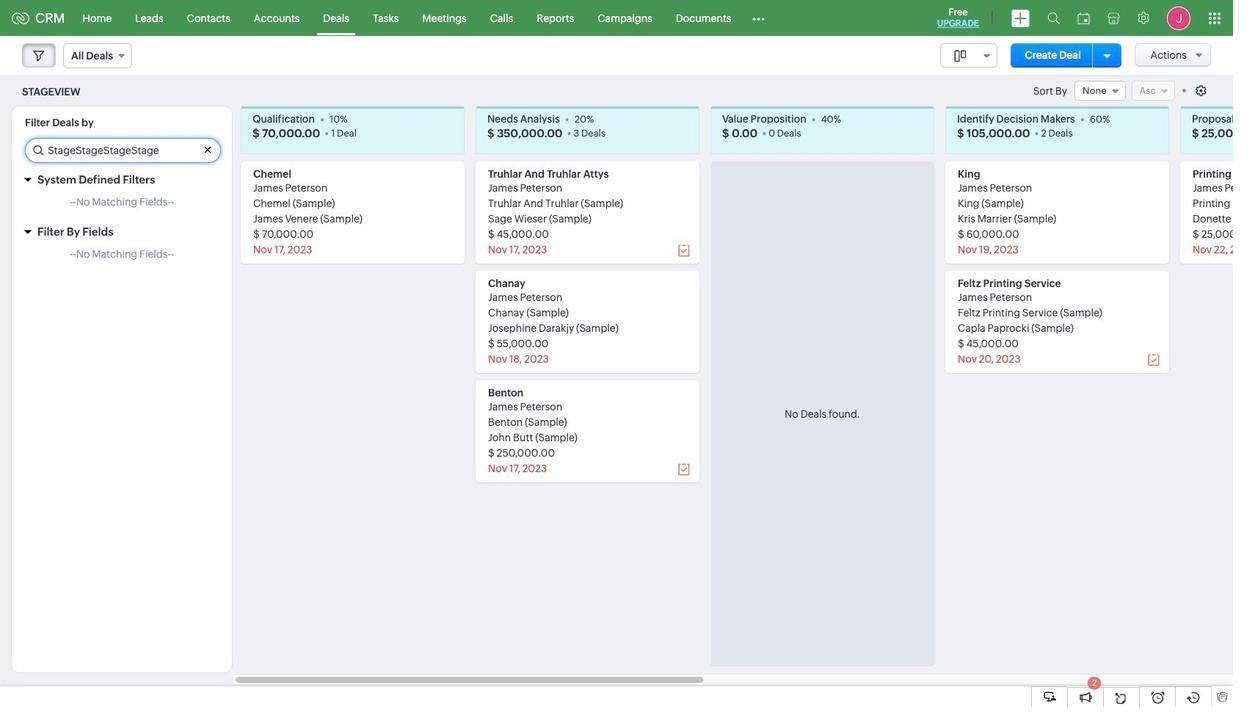 Task type: vqa. For each thing, say whether or not it's contained in the screenshot.
Create Menu icon
yes



Task type: locate. For each thing, give the bounding box(es) containing it.
profile element
[[1159, 0, 1200, 36]]

None field
[[63, 43, 132, 68], [941, 43, 998, 68], [1075, 81, 1126, 101], [63, 43, 132, 68], [1075, 81, 1126, 101]]

search element
[[1039, 0, 1069, 36]]

1 region from the top
[[12, 192, 232, 219]]

1 vertical spatial region
[[12, 245, 232, 271]]

region
[[12, 192, 232, 219], [12, 245, 232, 271]]

create menu element
[[1003, 0, 1039, 36]]

create menu image
[[1012, 9, 1030, 27]]

2 region from the top
[[12, 245, 232, 271]]

calendar image
[[1078, 12, 1091, 24]]

0 vertical spatial region
[[12, 192, 232, 219]]

logo image
[[12, 12, 29, 24]]



Task type: describe. For each thing, give the bounding box(es) containing it.
none field the size
[[941, 43, 998, 68]]

search image
[[1048, 12, 1061, 24]]

Search text field
[[26, 139, 220, 162]]

size image
[[955, 49, 966, 62]]

Other Modules field
[[744, 6, 775, 30]]

profile image
[[1168, 6, 1191, 30]]



